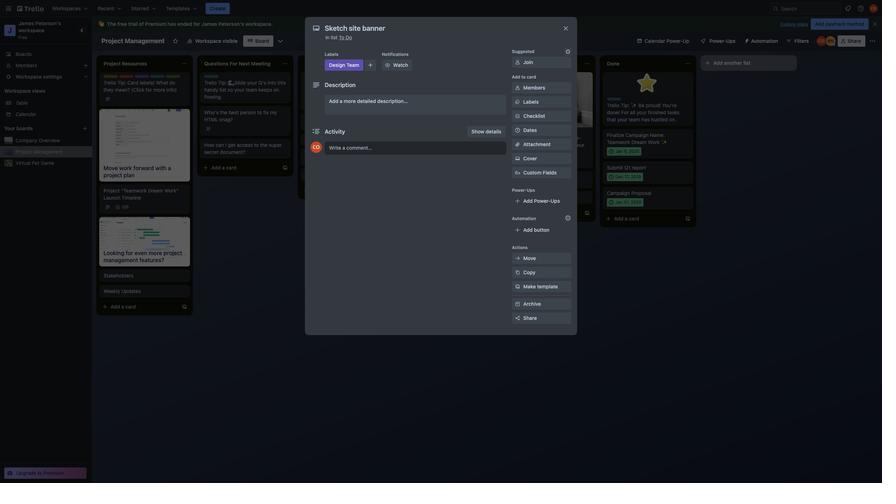 Task type: vqa. For each thing, say whether or not it's contained in the screenshot.
for
yes



Task type: describe. For each thing, give the bounding box(es) containing it.
add a card down the write a comment text box
[[413, 155, 438, 161]]

copy link
[[512, 267, 572, 279]]

automation inside button
[[751, 38, 778, 44]]

a down budget approval
[[524, 210, 527, 216]]

your down be
[[637, 110, 647, 116]]

on inside 'trello tip trello tip: this is where assigned tasks live so that your team can see who's working on what and when it's due.'
[[339, 94, 345, 100]]

card down document?
[[226, 165, 236, 171]]

power-ups inside "button"
[[710, 38, 735, 44]]

join link
[[512, 57, 572, 68]]

0 vertical spatial create from template… image
[[584, 211, 590, 216]]

👋 the free trial of premium has ended for james peterson's workspace .
[[98, 21, 273, 27]]

your
[[4, 126, 15, 132]]

james inside banner
[[202, 21, 217, 27]]

✨ inside trello tip trello tip: ✨ be proud! you're done! for all your finished tasks that your team has hustled on.
[[631, 102, 637, 108]]

0 horizontal spatial team
[[150, 75, 161, 80]]

jan for campaign
[[615, 200, 623, 205]]

add down the write a comment text box
[[413, 155, 422, 161]]

list right in at the left top of page
[[331, 34, 337, 40]]

1 horizontal spatial share
[[848, 38, 861, 44]]

star or unstar board image
[[172, 38, 178, 44]]

ben nelson (bennelson96) image
[[826, 36, 836, 46]]

your down "for"
[[617, 117, 627, 123]]

boards
[[16, 51, 32, 57]]

2 vertical spatial color: purple, title: "design team" element
[[305, 116, 331, 122]]

proposal
[[631, 190, 651, 196]]

add right due.
[[329, 98, 338, 104]]

calendar for calendar power-up
[[645, 38, 665, 44]]

add left the button
[[523, 227, 533, 233]]

color: red, title: "priority" element
[[119, 75, 134, 80]]

another
[[724, 60, 742, 66]]

curate customer list link
[[305, 156, 387, 163]]

management inside 'link'
[[33, 149, 63, 155]]

2020 for campaign
[[629, 149, 639, 154]]

1 horizontal spatial premium
[[145, 21, 166, 27]]

Search field
[[779, 3, 841, 14]]

members for the top members 'link'
[[16, 62, 37, 68]]

0 vertical spatial for
[[193, 21, 200, 27]]

calendar power-up
[[645, 38, 689, 44]]

project "teamwork dream work" launch timeline
[[104, 188, 179, 201]]

color: sky, title: "trello tip" element for trello tip: 🌊slide your q's into this handy list so your team keeps on flowing.
[[204, 75, 223, 80]]

has inside banner
[[167, 21, 176, 27]]

so inside 'trello tip trello tip: this is where assigned tasks live so that your team can see who's working on what and when it's due.'
[[327, 87, 333, 93]]

create button
[[206, 3, 230, 14]]

they
[[104, 87, 114, 93]]

in-
[[459, 80, 465, 86]]

submit
[[607, 165, 623, 171]]

add down jan 31, 2020 'option'
[[614, 216, 623, 222]]

peterson's inside james peterson's workspace free
[[35, 20, 61, 26]]

0 vertical spatial members link
[[0, 60, 92, 71]]

who's the best person to fix my html snag?
[[204, 110, 277, 123]]

a left what
[[340, 98, 342, 104]]

a down jan 31, 2020 'option'
[[625, 216, 627, 222]]

tip: for live
[[319, 80, 327, 86]]

your inside 'trello tip trello tip: this is where assigned tasks live so that your team can see who's working on what and when it's due.'
[[345, 87, 355, 93]]

into
[[268, 80, 276, 86]]

that inside trello tip trello tip: splash those redtape- heavy issues that are slowing your team down here.
[[537, 142, 546, 148]]

0 horizontal spatial share button
[[512, 313, 572, 324]]

in
[[325, 34, 329, 40]]

budget
[[506, 195, 523, 201]]

calendar power-up link
[[633, 35, 694, 47]]

trello tip: card labels! what do they mean? (click for more info) link
[[104, 79, 186, 94]]

budget approval
[[506, 195, 544, 201]]

who's
[[204, 110, 219, 116]]

this
[[329, 80, 338, 86]]

jan for finalize
[[615, 149, 623, 154]]

31,
[[624, 200, 630, 205]]

card down add power-ups link at top right
[[528, 210, 539, 216]]

jan 31, 2020
[[615, 200, 641, 205]]

tip for trello tip: this is where assigned tasks live so that your team can see who's working on what and when it's due.
[[317, 75, 324, 80]]

card down join
[[527, 74, 536, 80]]

sm image for suggested
[[564, 48, 572, 55]]

priority
[[119, 75, 134, 80]]

upgrade to premium link
[[4, 468, 87, 480]]

color: sky, title: "trello tip" element for trello tip: this is where assigned tasks live so that your team can see who's working on what and when it's due.
[[305, 75, 324, 80]]

show menu image
[[869, 38, 876, 45]]

what
[[156, 80, 168, 86]]

attachment button
[[512, 139, 572, 150]]

upgrade
[[16, 471, 36, 477]]

watch
[[393, 62, 408, 68]]

step.
[[445, 94, 457, 100]]

finished
[[648, 110, 666, 116]]

the for who's
[[220, 110, 227, 116]]

trello tip trello tip: 🌊slide your q's into this handy list so your team keeps on flowing.
[[204, 75, 286, 100]]

👋
[[98, 21, 104, 27]]

watch button
[[382, 60, 412, 71]]

of
[[139, 21, 144, 27]]

splash
[[530, 135, 546, 141]]

power-ups button
[[695, 35, 740, 47]]

on.
[[669, 117, 676, 123]]

add down the secret on the top left of the page
[[211, 165, 221, 171]]

activity
[[325, 129, 345, 135]]

0 horizontal spatial design
[[135, 75, 149, 80]]

tasks inside trello tip trello tip: ✨ be proud! you're done! for all your finished tasks that your team has hustled on.
[[667, 110, 680, 116]]

to inside how can i get access to the super secret document?
[[254, 142, 259, 148]]

color: orange, title: "one more step" element for freelancer
[[506, 174, 520, 177]]

are inside trello tip trello tip: splash those redtape- heavy issues that are slowing your team down here.
[[547, 142, 554, 148]]

power- inside "button"
[[710, 38, 726, 44]]

sm image for labels
[[514, 99, 521, 106]]

team inside trello tip trello tip: ✨ be proud! you're done! for all your finished tasks that your team has hustled on.
[[629, 117, 640, 123]]

method
[[847, 21, 864, 27]]

project inside board name text field
[[101, 37, 123, 45]]

custom fields
[[523, 170, 557, 176]]

your left q's
[[247, 80, 257, 86]]

fields
[[543, 170, 557, 176]]

workspace for workspace visible
[[195, 38, 221, 44]]

primary element
[[0, 0, 882, 17]]

management inside board name text field
[[125, 37, 165, 45]]

christina overa (christinaovera) image
[[869, 4, 878, 13]]

has inside trello tip trello tip: ✨ be proud! you're done! for all your finished tasks that your team has hustled on.
[[642, 117, 650, 123]]

proud!
[[646, 102, 661, 108]]

finalize
[[607, 132, 624, 138]]

virtual
[[16, 160, 30, 166]]

those inside trello tip: 💬for those in-between tasks that are almost done but also awaiting one last step.
[[445, 80, 457, 86]]

🌊slide
[[228, 80, 246, 86]]

the inside how can i get access to the super secret document?
[[260, 142, 267, 148]]

workspace for workspace views
[[4, 88, 31, 94]]

add down suggested
[[512, 74, 520, 80]]

game
[[41, 160, 54, 166]]

trello tip trello tip: splash those redtape- heavy issues that are slowing your team down here.
[[506, 130, 585, 155]]

tip: inside trello tip: card labels! what do they mean? (click for more info)
[[117, 80, 126, 86]]

add right budget
[[523, 198, 533, 204]]

sm image for watch
[[384, 62, 391, 69]]

work
[[648, 139, 660, 145]]

banner
[[332, 121, 348, 127]]

teamwork
[[607, 139, 630, 145]]

dream inside project "teamwork dream work" launch timeline
[[148, 188, 163, 194]]

Jan 9, 2020 checkbox
[[607, 147, 641, 156]]

boards
[[16, 126, 33, 132]]

tasks inside 'trello tip trello tip: this is where assigned tasks live so that your team can see who's working on what and when it's due.'
[[305, 87, 317, 93]]

your down 🌊slide
[[234, 87, 244, 93]]

design for design team
[[329, 62, 345, 68]]

add a card down weekly updates
[[111, 304, 136, 310]]

automation button
[[741, 35, 782, 47]]

tip inside trello tip trello tip: splash those redtape- heavy issues that are slowing your team down here.
[[519, 130, 525, 136]]

add inside button
[[713, 60, 723, 66]]

add a card down document?
[[211, 165, 236, 171]]

17,
[[625, 174, 630, 180]]

sm image for checklist
[[514, 113, 521, 120]]

table link
[[16, 100, 88, 107]]

add button button
[[512, 225, 572, 236]]

trello tip halp
[[150, 75, 175, 80]]

a down weekly updates
[[121, 304, 124, 310]]

0 vertical spatial color: purple, title: "design team" element
[[325, 60, 363, 71]]

add button
[[523, 227, 549, 233]]

sm image for make template
[[514, 284, 521, 291]]

color: sky, title: "trello tip" element for trello tip: ✨ be proud! you're done! for all your finished tasks that your team has hustled on.
[[607, 98, 626, 103]]

edit
[[305, 136, 314, 143]]

name:
[[650, 132, 665, 138]]

that inside trello tip: 💬for those in-between tasks that are almost done but also awaiting one last step.
[[419, 87, 428, 93]]

curate customer list
[[305, 156, 351, 162]]

keeps
[[259, 87, 272, 93]]

tip: for handy
[[218, 80, 227, 86]]

a down the write a comment text box
[[423, 155, 426, 161]]

sketch the "teamy dreamy" font
[[305, 172, 381, 178]]

the for sketch
[[322, 172, 329, 178]]

how
[[204, 142, 214, 148]]

1 vertical spatial campaign
[[607, 190, 630, 196]]

1 horizontal spatial more
[[344, 98, 356, 104]]

archive link
[[512, 299, 572, 310]]

are inside trello tip: 💬for those in-between tasks that are almost done but also awaiting one last step.
[[429, 87, 437, 93]]

0 vertical spatial christina overa (christinaovera) image
[[816, 36, 826, 46]]

your boards with 3 items element
[[4, 124, 72, 133]]

for
[[621, 110, 629, 116]]

tip: for that
[[520, 135, 529, 141]]

description
[[325, 82, 356, 88]]

legal review link
[[406, 109, 488, 116]]

it's
[[305, 101, 312, 107]]

who's
[[305, 94, 318, 100]]

0 horizontal spatial automation
[[512, 216, 536, 222]]

trello tip: card labels! what do they mean? (click for more info)
[[104, 80, 177, 93]]

0 horizontal spatial share
[[523, 316, 537, 322]]

archive
[[523, 301, 541, 307]]

team for redtape-
[[506, 149, 518, 155]]

suggested
[[512, 49, 534, 54]]

you're
[[662, 102, 677, 108]]

Board name text field
[[98, 35, 168, 47]]

card down jan 31, 2020 in the right top of the page
[[629, 216, 639, 222]]

who's the best person to fix my html snag? link
[[204, 109, 286, 123]]

calendar for calendar
[[16, 111, 36, 117]]

Dec 17, 2019 checkbox
[[607, 173, 643, 182]]

✨ inside finalize campaign name: teamwork dream work ✨
[[661, 139, 668, 145]]

1 vertical spatial color: purple, title: "design team" element
[[135, 75, 161, 80]]

a down document?
[[222, 165, 225, 171]]

that inside 'trello tip trello tip: this is where assigned tasks live so that your team can see who's working on what and when it's due.'
[[334, 87, 343, 93]]

design for design team sketch site banner
[[305, 116, 319, 122]]

copy
[[523, 270, 535, 276]]

views
[[32, 88, 45, 94]]

edit email drafts
[[305, 136, 342, 143]]

ups inside 'power-ups' "button"
[[726, 38, 735, 44]]

trello tip: 💬for those in-between tasks that are almost done but also awaiting one last step. link
[[406, 79, 488, 101]]

1 vertical spatial christina overa (christinaovera) image
[[311, 142, 322, 153]]



Task type: locate. For each thing, give the bounding box(es) containing it.
banner containing 👋
[[92, 17, 882, 31]]

sm image up join link
[[564, 48, 572, 55]]

2020 for proposal
[[631, 200, 641, 205]]

what
[[346, 94, 357, 100]]

workspace left visible
[[195, 38, 221, 44]]

0 horizontal spatial workspace
[[18, 27, 44, 33]]

0 horizontal spatial ups
[[527, 188, 535, 193]]

0 vertical spatial project
[[101, 37, 123, 45]]

color: orange, title: "one more step" element
[[305, 152, 319, 155], [506, 174, 520, 177]]

the left super
[[260, 142, 267, 148]]

so up "working"
[[327, 87, 333, 93]]

0 vertical spatial members
[[16, 62, 37, 68]]

sm image inside copy link
[[514, 269, 521, 277]]

best
[[229, 110, 239, 116]]

more
[[153, 87, 165, 93], [344, 98, 356, 104]]

add
[[815, 21, 824, 27], [713, 60, 723, 66], [512, 74, 520, 80], [329, 98, 338, 104], [413, 155, 422, 161], [211, 165, 221, 171], [523, 198, 533, 204], [513, 210, 523, 216], [614, 216, 623, 222], [523, 227, 533, 233], [111, 304, 120, 310]]

james inside james peterson's workspace free
[[18, 20, 34, 26]]

submit q1 report
[[607, 165, 646, 171]]

search image
[[773, 6, 779, 11]]

0 horizontal spatial workspace
[[4, 88, 31, 94]]

that inside trello tip trello tip: ✨ be proud! you're done! for all your finished tasks that your team has hustled on.
[[607, 117, 616, 123]]

0 vertical spatial workspace
[[245, 21, 271, 27]]

super
[[269, 142, 282, 148]]

campaign
[[625, 132, 649, 138], [607, 190, 630, 196]]

has
[[167, 21, 176, 27], [642, 117, 650, 123]]

power-ups up budget approval
[[512, 188, 535, 193]]

1 horizontal spatial tasks
[[406, 87, 418, 93]]

0 vertical spatial are
[[429, 87, 437, 93]]

team for design team
[[347, 62, 359, 68]]

more down what
[[153, 87, 165, 93]]

power-
[[667, 38, 683, 44], [710, 38, 726, 44], [512, 188, 527, 193], [534, 198, 551, 204]]

dates button
[[512, 125, 572, 136]]

9,
[[624, 149, 628, 154]]

snag?
[[219, 117, 233, 123]]

sm image inside move link
[[514, 255, 521, 262]]

premium right "of"
[[145, 21, 166, 27]]

0 vertical spatial share button
[[838, 35, 865, 47]]

0 vertical spatial has
[[167, 21, 176, 27]]

0 vertical spatial the
[[220, 110, 227, 116]]

redtape-
[[561, 135, 581, 141]]

💬for
[[429, 80, 443, 86]]

power-ups
[[710, 38, 735, 44], [512, 188, 535, 193]]

✨ down 'name:'
[[661, 139, 668, 145]]

the
[[107, 21, 116, 27]]

1 vertical spatial workspace
[[18, 27, 44, 33]]

1 horizontal spatial members
[[523, 85, 545, 91]]

2 jan from the top
[[615, 200, 623, 205]]

payment
[[826, 21, 845, 27]]

handy
[[204, 87, 218, 93]]

so down 🌊slide
[[228, 87, 233, 93]]

list inside trello tip trello tip: 🌊slide your q's into this handy list so your team keeps on flowing.
[[220, 87, 226, 93]]

team up and
[[356, 87, 367, 93]]

trello tip: ✨ be proud! you're done! for all your finished tasks that your team has hustled on. link
[[607, 102, 689, 123]]

power-ups up add another list
[[710, 38, 735, 44]]

1 horizontal spatial create from template… image
[[282, 165, 288, 171]]

for inside trello tip: card labels! what do they mean? (click for more info)
[[146, 87, 152, 93]]

2 horizontal spatial create from template… image
[[484, 155, 489, 161]]

the left the '"teamy' on the left top of page
[[322, 172, 329, 178]]

list inside button
[[743, 60, 750, 66]]

james peterson's workspace link
[[18, 20, 62, 33]]

1 horizontal spatial calendar
[[645, 38, 665, 44]]

1 horizontal spatial christina overa (christinaovera) image
[[816, 36, 826, 46]]

members link down the boards
[[0, 60, 92, 71]]

create from template… image
[[484, 155, 489, 161], [282, 165, 288, 171], [182, 304, 187, 310]]

dream inside finalize campaign name: teamwork dream work ✨
[[632, 139, 647, 145]]

0 horizontal spatial peterson's
[[35, 20, 61, 26]]

issues
[[521, 142, 536, 148]]

trello inside trello tip: 💬for those in-between tasks that are almost done but also awaiting one last step.
[[406, 80, 418, 86]]

card down updates
[[125, 304, 136, 310]]

1 vertical spatial power-ups
[[512, 188, 535, 193]]

0 horizontal spatial for
[[146, 87, 152, 93]]

0 horizontal spatial christina overa (christinaovera) image
[[311, 142, 322, 153]]

weekly updates link
[[104, 288, 186, 295]]

open information menu image
[[857, 5, 864, 12]]

2 vertical spatial team
[[320, 116, 331, 122]]

0 vertical spatial dream
[[632, 139, 647, 145]]

tip inside 'trello tip trello tip: this is where assigned tasks live so that your team can see who's working on what and when it's due.'
[[317, 75, 324, 80]]

stakeholders link
[[104, 272, 186, 280]]

team for where
[[356, 87, 367, 93]]

sm image
[[741, 35, 751, 45], [384, 62, 391, 69], [514, 84, 521, 91], [514, 99, 521, 106], [514, 113, 521, 120], [514, 269, 521, 277]]

1 vertical spatial members
[[523, 85, 545, 91]]

1 vertical spatial labels
[[523, 99, 539, 105]]

tip: inside trello tip trello tip: ✨ be proud! you're done! for all your finished tasks that your team has hustled on.
[[621, 102, 629, 108]]

workspace
[[245, 21, 271, 27], [18, 27, 44, 33]]

dream left the work" at the top left of the page
[[148, 188, 163, 194]]

1 vertical spatial ✨
[[661, 139, 668, 145]]

peterson's up the boards link at the left of page
[[35, 20, 61, 26]]

0 horizontal spatial the
[[220, 110, 227, 116]]

jan left 9, on the right
[[615, 149, 623, 154]]

done!
[[607, 110, 620, 116]]

that down is
[[334, 87, 343, 93]]

ups down freelancer contracts link
[[551, 198, 560, 204]]

automation up add another list button
[[751, 38, 778, 44]]

1 vertical spatial those
[[547, 135, 560, 141]]

project up the launch in the left top of the page
[[104, 188, 120, 194]]

0 vertical spatial management
[[125, 37, 165, 45]]

dream
[[632, 139, 647, 145], [148, 188, 163, 194]]

0 horizontal spatial create from template… image
[[584, 211, 590, 216]]

color: orange, title: "one more step" element up curate
[[305, 152, 319, 155]]

sm image inside archive link
[[514, 301, 521, 308]]

0 vertical spatial ✨
[[631, 102, 637, 108]]

calendar down table
[[16, 111, 36, 117]]

color: orange, title: "one more step" element up freelancer
[[506, 174, 520, 177]]

0 horizontal spatial ✨
[[631, 102, 637, 108]]

1 vertical spatial the
[[260, 142, 267, 148]]

1 vertical spatial sketch
[[305, 172, 321, 178]]

sketch inside "design team sketch site banner"
[[305, 121, 321, 127]]

james peterson's workspace free
[[18, 20, 62, 40]]

team left keeps
[[246, 87, 257, 93]]

management up game
[[33, 149, 63, 155]]

tip
[[163, 75, 169, 80], [217, 75, 223, 80], [317, 75, 324, 80], [620, 98, 626, 103], [519, 130, 525, 136]]

team for design team sketch site banner
[[320, 116, 331, 122]]

0 horizontal spatial james
[[18, 20, 34, 26]]

list right customer
[[345, 156, 351, 162]]

sm image for cover
[[514, 155, 521, 162]]

1 vertical spatial management
[[33, 149, 63, 155]]

sm image for members
[[514, 84, 521, 91]]

0 horizontal spatial members link
[[0, 60, 92, 71]]

automation up add button
[[512, 216, 536, 222]]

on inside trello tip trello tip: 🌊slide your q's into this handy list so your team keeps on flowing.
[[274, 87, 279, 93]]

workspace visible button
[[182, 35, 242, 47]]

1 horizontal spatial can
[[369, 87, 377, 93]]

1 vertical spatial calendar
[[16, 111, 36, 117]]

edit card image
[[382, 117, 388, 122]]

1 jan from the top
[[615, 149, 623, 154]]

2 sketch from the top
[[305, 172, 321, 178]]

0 vertical spatial can
[[369, 87, 377, 93]]

team left halp at the top of the page
[[150, 75, 161, 80]]

to left fix
[[257, 110, 262, 116]]

the inside who's the best person to fix my html snag?
[[220, 110, 227, 116]]

1 horizontal spatial share button
[[838, 35, 865, 47]]

1 horizontal spatial automation
[[751, 38, 778, 44]]

i
[[225, 142, 227, 148]]

tip: up "for"
[[621, 102, 629, 108]]

2020 right 9, on the right
[[629, 149, 639, 154]]

drafts
[[329, 136, 342, 143]]

1 horizontal spatial for
[[193, 21, 200, 27]]

trello inside trello tip: card labels! what do they mean? (click for more info)
[[104, 80, 116, 86]]

team inside "design team sketch site banner"
[[320, 116, 331, 122]]

Write a comment text field
[[325, 142, 506, 155]]

2 vertical spatial project
[[104, 188, 120, 194]]

free
[[18, 35, 27, 40]]

sm image for move
[[514, 255, 521, 262]]

campaign inside finalize campaign name: teamwork dream work ✨
[[625, 132, 649, 138]]

launch
[[104, 195, 120, 201]]

sm image for copy
[[514, 269, 521, 277]]

tip for trello tip: 🌊slide your q's into this handy list so your team keeps on flowing.
[[217, 75, 223, 80]]

workspace visible
[[195, 38, 238, 44]]

0 vertical spatial design
[[329, 62, 345, 68]]

0 vertical spatial campaign
[[625, 132, 649, 138]]

Jan 31, 2020 checkbox
[[607, 199, 643, 207]]

join
[[523, 59, 533, 65]]

those up almost
[[445, 80, 457, 86]]

card down the write a comment text box
[[427, 155, 438, 161]]

2020 inside checkbox
[[629, 149, 639, 154]]

0 horizontal spatial more
[[153, 87, 165, 93]]

2020 right the 31,
[[631, 200, 641, 205]]

None text field
[[321, 22, 555, 35]]

show
[[471, 129, 484, 135]]

tip: up mean?
[[117, 80, 126, 86]]

2 vertical spatial create from template… image
[[182, 304, 187, 310]]

wave image
[[98, 21, 104, 27]]

0 vertical spatial share
[[848, 38, 861, 44]]

can left i
[[216, 142, 224, 148]]

that up one
[[419, 87, 428, 93]]

1 so from the left
[[228, 87, 233, 93]]

overview
[[39, 138, 60, 144]]

color: lime, title: "halp" element
[[166, 75, 180, 80]]

tip: up handy
[[218, 80, 227, 86]]

ups
[[726, 38, 735, 44], [527, 188, 535, 193], [551, 198, 560, 204]]

labels up checklist at the top right of page
[[523, 99, 539, 105]]

1 vertical spatial design
[[135, 75, 149, 80]]

so inside trello tip trello tip: 🌊slide your q's into this handy list so your team keeps on flowing.
[[228, 87, 233, 93]]

2 horizontal spatial the
[[322, 172, 329, 178]]

add power-ups link
[[512, 196, 572, 207]]

sm image left make
[[514, 284, 521, 291]]

color: yellow, title: "copy request" element
[[104, 75, 118, 78]]

color: sky, title: "trello tip" element for trello tip: splash those redtape- heavy issues that are slowing your team down here.
[[506, 130, 525, 136]]

design
[[329, 62, 345, 68], [135, 75, 149, 80], [305, 116, 319, 122]]

more left and
[[344, 98, 356, 104]]

finalize campaign name: teamwork dream work ✨
[[607, 132, 668, 145]]

1 vertical spatial create from template… image
[[685, 216, 691, 222]]

sm image down actions
[[514, 255, 521, 262]]

sm image inside labels link
[[514, 99, 521, 106]]

for right ended at the left top
[[193, 21, 200, 27]]

jan inside 'option'
[[615, 200, 623, 205]]

to inside who's the best person to fix my html snag?
[[257, 110, 262, 116]]

0 horizontal spatial can
[[216, 142, 224, 148]]

team inside trello tip trello tip: splash those redtape- heavy issues that are slowing your team down here.
[[506, 149, 518, 155]]

to inside upgrade to premium link
[[38, 471, 42, 477]]

project management inside 'link'
[[16, 149, 63, 155]]

1 horizontal spatial design
[[305, 116, 319, 122]]

j
[[8, 26, 12, 34]]

trello tip trello tip: ✨ be proud! you're done! for all your finished tasks that your team has hustled on.
[[607, 98, 680, 123]]

1 horizontal spatial workspace
[[245, 21, 271, 27]]

tip for trello tip: ✨ be proud! you're done! for all your finished tasks that your team has hustled on.
[[620, 98, 626, 103]]

design inside "design team sketch site banner"
[[305, 116, 319, 122]]

0 notifications image
[[844, 4, 852, 13]]

company
[[16, 138, 37, 144]]

christina overa (christinaovera) image right filters
[[816, 36, 826, 46]]

to right access
[[254, 142, 259, 148]]

create from template… image for trello tip: 🌊slide your q's into this handy list so your team keeps on flowing.
[[282, 165, 288, 171]]

christina overa (christinaovera) image
[[816, 36, 826, 46], [311, 142, 322, 153]]

to right the upgrade
[[38, 471, 42, 477]]

0 vertical spatial calendar
[[645, 38, 665, 44]]

your down redtape-
[[574, 142, 585, 148]]

those inside trello tip trello tip: splash those redtape- heavy issues that are slowing your team down here.
[[547, 135, 560, 141]]

0 horizontal spatial color: orange, title: "one more step" element
[[305, 152, 319, 155]]

0 vertical spatial premium
[[145, 21, 166, 27]]

has down the 'finished'
[[642, 117, 650, 123]]

add a card down jan 31, 2020 'option'
[[614, 216, 639, 222]]

project for 'project "teamwork dream work" launch timeline' link
[[104, 188, 120, 194]]

premium right the upgrade
[[43, 471, 64, 477]]

calendar inside "link"
[[16, 111, 36, 117]]

sm image
[[564, 48, 572, 55], [514, 59, 521, 66], [514, 155, 521, 162], [514, 255, 521, 262], [514, 284, 521, 291], [514, 301, 521, 308]]

more inside trello tip: card labels! what do they mean? (click for more info)
[[153, 87, 165, 93]]

tip inside trello tip trello tip: 🌊slide your q's into this handy list so your team keeps on flowing.
[[217, 75, 223, 80]]

campaign proposal
[[607, 190, 651, 196]]

be
[[639, 102, 645, 108]]

tip: inside trello tip trello tip: 🌊slide your q's into this handy list so your team keeps on flowing.
[[218, 80, 227, 86]]

tip: inside trello tip trello tip: splash those redtape- heavy issues that are slowing your team down here.
[[520, 135, 529, 141]]

one
[[426, 94, 434, 100]]

0 horizontal spatial members
[[16, 62, 37, 68]]

share down method
[[848, 38, 861, 44]]

0 horizontal spatial project management
[[16, 149, 63, 155]]

list right the 'another'
[[743, 60, 750, 66]]

add left the 'another'
[[713, 60, 723, 66]]

team inside trello tip trello tip: 🌊slide your q's into this handy list so your team keeps on flowing.
[[246, 87, 257, 93]]

tasks up on.
[[667, 110, 680, 116]]

sm image inside watch button
[[384, 62, 391, 69]]

project inside 'link'
[[16, 149, 32, 155]]

project for project management 'link'
[[16, 149, 32, 155]]

jan inside checkbox
[[615, 149, 623, 154]]

create from template… image
[[584, 211, 590, 216], [685, 216, 691, 222]]

team down 'all'
[[629, 117, 640, 123]]

team inside 'trello tip trello tip: this is where assigned tasks live so that your team can see who's working on what and when it's due.'
[[356, 87, 367, 93]]

tip: inside trello tip: 💬for those in-between tasks that are almost done but also awaiting one last step.
[[419, 80, 428, 86]]

add left payment
[[815, 21, 824, 27]]

tip inside trello tip trello tip: ✨ be proud! you're done! for all your finished tasks that your team has hustled on.
[[620, 98, 626, 103]]

sm image inside automation button
[[741, 35, 751, 45]]

share button down archive link
[[512, 313, 572, 324]]

workspace up free
[[18, 27, 44, 33]]

sm image inside members 'link'
[[514, 84, 521, 91]]

dream left "work"
[[632, 139, 647, 145]]

banner
[[92, 17, 882, 31]]

0 horizontal spatial on
[[274, 87, 279, 93]]

1 horizontal spatial labels
[[523, 99, 539, 105]]

sm image inside make template link
[[514, 284, 521, 291]]

project inside project "teamwork dream work" launch timeline
[[104, 188, 120, 194]]

0 vertical spatial create from template… image
[[484, 155, 489, 161]]

peterson's up visible
[[218, 21, 244, 27]]

freelancer
[[506, 179, 530, 185]]

workspace up table
[[4, 88, 31, 94]]

add a card button
[[401, 152, 481, 164], [200, 162, 279, 174], [502, 208, 581, 219], [603, 213, 682, 225], [99, 302, 179, 313]]

add down weekly
[[111, 304, 120, 310]]

1 horizontal spatial power-ups
[[710, 38, 735, 44]]

members for bottom members 'link'
[[523, 85, 545, 91]]

create from template… image for trello tip: card labels! what do they mean? (click for more info)
[[182, 304, 187, 310]]

1 sketch from the top
[[305, 121, 321, 127]]

1 vertical spatial share
[[523, 316, 537, 322]]

sm image for join
[[514, 59, 521, 66]]

0 horizontal spatial those
[[445, 80, 457, 86]]

review
[[419, 110, 434, 116]]

add board image
[[82, 126, 88, 132]]

1 horizontal spatial james
[[202, 21, 217, 27]]

move
[[523, 256, 536, 262]]

1 vertical spatial ups
[[527, 188, 535, 193]]

sm image down down
[[514, 155, 521, 162]]

tip: for for
[[621, 102, 629, 108]]

project management
[[101, 37, 165, 45], [16, 149, 63, 155]]

tasks inside trello tip: 💬for those in-between tasks that are almost done but also awaiting one last step.
[[406, 87, 418, 93]]

document?
[[220, 149, 245, 155]]

0 vertical spatial more
[[153, 87, 165, 93]]

weekly updates
[[104, 288, 141, 294]]

detailed
[[357, 98, 376, 104]]

sketch down curate
[[305, 172, 321, 178]]

sm image for automation
[[741, 35, 751, 45]]

that up here.
[[537, 142, 546, 148]]

1 vertical spatial color: orange, title: "one more step" element
[[506, 174, 520, 177]]

sm image inside checklist link
[[514, 113, 521, 120]]

sm image for archive
[[514, 301, 521, 308]]

your inside trello tip trello tip: splash those redtape- heavy issues that are slowing your team down here.
[[574, 142, 585, 148]]

your up what
[[345, 87, 355, 93]]

0 vertical spatial on
[[274, 87, 279, 93]]

1 vertical spatial jan
[[615, 200, 623, 205]]

0 horizontal spatial labels
[[325, 52, 338, 57]]

has left ended at the left top
[[167, 21, 176, 27]]

add down budget
[[513, 210, 523, 216]]

and
[[359, 94, 367, 100]]

color: sky, title: "trello tip" element
[[150, 75, 169, 80], [204, 75, 223, 80], [305, 75, 324, 80], [607, 98, 626, 103], [506, 130, 525, 136]]

1 horizontal spatial dream
[[632, 139, 647, 145]]

1 vertical spatial more
[[344, 98, 356, 104]]

make template link
[[512, 281, 572, 293]]

1 vertical spatial premium
[[43, 471, 64, 477]]

sm image left join
[[514, 59, 521, 66]]

customize views image
[[277, 38, 284, 45]]

0 vertical spatial power-ups
[[710, 38, 735, 44]]

tasks up who's at the left top of the page
[[305, 87, 317, 93]]

✨
[[631, 102, 637, 108], [661, 139, 668, 145]]

sketch left site
[[305, 121, 321, 127]]

tip: inside 'trello tip trello tip: this is where assigned tasks live so that your team can see who's working on what and when it's due.'
[[319, 80, 327, 86]]

my
[[270, 110, 277, 116]]

tip:
[[117, 80, 126, 86], [218, 80, 227, 86], [319, 80, 327, 86], [419, 80, 428, 86], [621, 102, 629, 108], [520, 135, 529, 141]]

0 horizontal spatial premium
[[43, 471, 64, 477]]

q's
[[258, 80, 266, 86]]

campaign up "work"
[[625, 132, 649, 138]]

2 horizontal spatial ups
[[726, 38, 735, 44]]

0 vertical spatial sketch
[[305, 121, 321, 127]]

share down archive
[[523, 316, 537, 322]]

upgrade to premium
[[16, 471, 64, 477]]

add another list button
[[701, 55, 797, 71]]

workspace inside james peterson's workspace free
[[18, 27, 44, 33]]

list right handy
[[220, 87, 226, 93]]

to
[[521, 74, 526, 80], [257, 110, 262, 116], [254, 142, 259, 148], [38, 471, 42, 477]]

1 vertical spatial are
[[547, 142, 554, 148]]

1 horizontal spatial has
[[642, 117, 650, 123]]

color: purple, title: "design team" element
[[325, 60, 363, 71], [135, 75, 161, 80], [305, 116, 331, 122]]

this
[[278, 80, 286, 86]]

workspace inside button
[[195, 38, 221, 44]]

labels!
[[140, 80, 155, 86]]

1 horizontal spatial team
[[320, 116, 331, 122]]

free
[[117, 21, 127, 27]]

labels up design team
[[325, 52, 338, 57]]

are left slowing
[[547, 142, 554, 148]]

1 vertical spatial has
[[642, 117, 650, 123]]

on left what
[[339, 94, 345, 100]]

to down join
[[521, 74, 526, 80]]

filters button
[[784, 35, 811, 47]]

j link
[[4, 25, 16, 36]]

workspace up board link
[[245, 21, 271, 27]]

contracts
[[532, 179, 554, 185]]

1 vertical spatial automation
[[512, 216, 536, 222]]

tip: up the live
[[319, 80, 327, 86]]

create
[[210, 5, 226, 11]]

6
[[126, 205, 129, 210]]

labels link
[[512, 96, 572, 108]]

tip: up issues on the top right of page
[[520, 135, 529, 141]]

0 horizontal spatial tasks
[[305, 87, 317, 93]]

project up the virtual at the left top of the page
[[16, 149, 32, 155]]

1 horizontal spatial create from template… image
[[685, 216, 691, 222]]

1 vertical spatial project
[[16, 149, 32, 155]]

can inside 'trello tip trello tip: this is where assigned tasks live so that your team can see who's working on what and when it's due.'
[[369, 87, 377, 93]]

ups up add another list
[[726, 38, 735, 44]]

all
[[630, 110, 635, 116]]

team for q's
[[246, 87, 257, 93]]

0 vertical spatial those
[[445, 80, 457, 86]]

james up free
[[18, 20, 34, 26]]

0 / 6
[[122, 205, 129, 210]]

sm image inside join link
[[514, 59, 521, 66]]

1 horizontal spatial peterson's
[[218, 21, 244, 27]]

2020 inside 'option'
[[631, 200, 641, 205]]

ups inside add power-ups link
[[551, 198, 560, 204]]

almost
[[438, 87, 453, 93]]

project management inside board name text field
[[101, 37, 165, 45]]

color: orange, title: "one more step" element for curate
[[305, 152, 319, 155]]

management
[[125, 37, 165, 45], [33, 149, 63, 155]]

sm image inside cover link
[[514, 155, 521, 162]]

done
[[455, 87, 466, 93]]

1
[[515, 159, 517, 164]]

2 so from the left
[[327, 87, 333, 93]]

campaign up jan 31, 2020 'option'
[[607, 190, 630, 196]]

(click
[[131, 87, 144, 93]]

add a card down budget approval
[[513, 210, 539, 216]]

jan 9, 2020
[[615, 149, 639, 154]]

see
[[378, 87, 386, 93]]

0 horizontal spatial create from template… image
[[182, 304, 187, 310]]

.
[[271, 21, 273, 27]]

trello tip: 🌊slide your q's into this handy list so your team keeps on flowing. link
[[204, 79, 286, 101]]

0 vertical spatial project management
[[101, 37, 165, 45]]

1 vertical spatial members link
[[512, 82, 572, 94]]

actions
[[512, 245, 528, 251]]

can inside how can i get access to the super secret document?
[[216, 142, 224, 148]]

show details
[[471, 129, 501, 135]]



